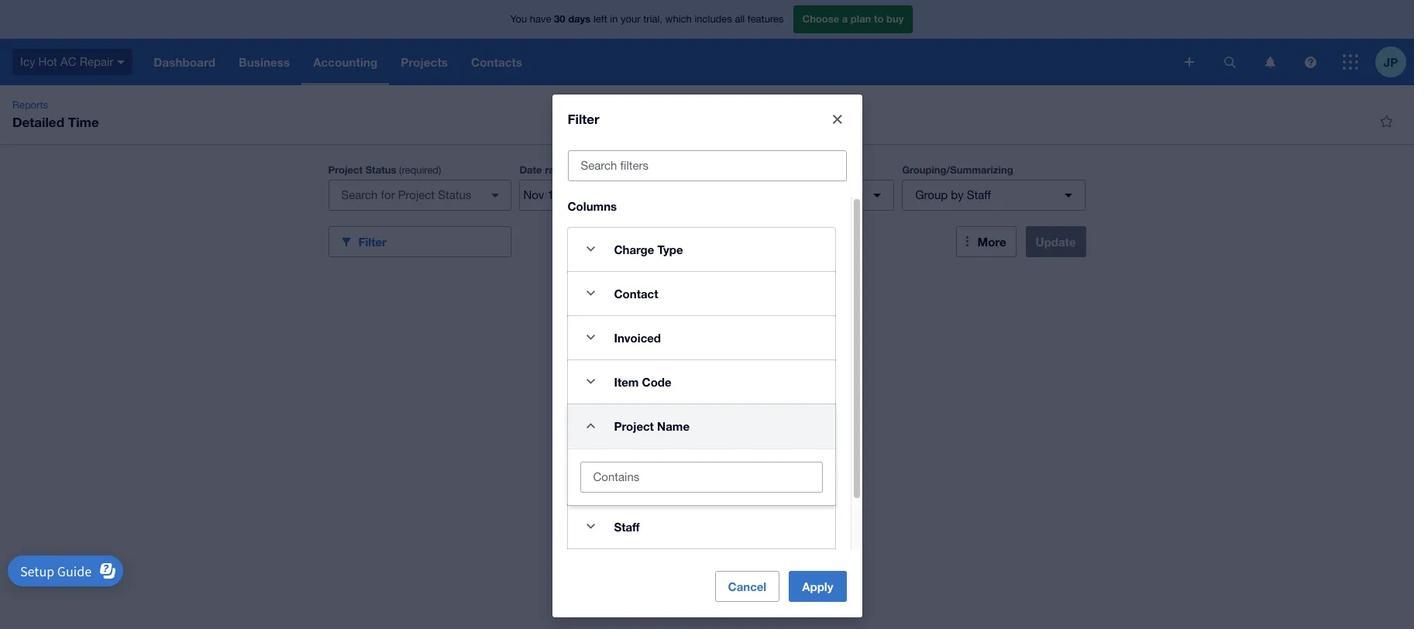Task type: locate. For each thing, give the bounding box(es) containing it.
date
[[520, 164, 542, 176]]

project
[[328, 164, 363, 176], [614, 419, 654, 433]]

0 horizontal spatial staff
[[614, 520, 640, 534]]

staff
[[967, 188, 992, 202], [614, 520, 640, 534]]

cancel
[[728, 580, 767, 593]]

expand image left contact
[[576, 278, 607, 309]]

apply
[[803, 580, 834, 593]]

1 vertical spatial filter
[[359, 235, 387, 248]]

choose
[[803, 13, 840, 25]]

expand image for invoiced
[[576, 322, 607, 353]]

expand image for charge type
[[576, 234, 607, 265]]

grouping/summarizing
[[903, 164, 1014, 176]]

0 horizontal spatial filter
[[359, 235, 387, 248]]

navigation
[[142, 39, 1175, 85]]

repair
[[80, 55, 113, 68]]

filter up this
[[568, 110, 600, 127]]

you have 30 days left in your trial, which includes all features
[[511, 13, 784, 25]]

ac
[[60, 55, 76, 68]]

1 horizontal spatial svg image
[[1344, 54, 1359, 70]]

1 horizontal spatial project
[[614, 419, 654, 433]]

)
[[439, 164, 441, 176]]

0 horizontal spatial project
[[328, 164, 363, 176]]

jp
[[1385, 55, 1399, 69]]

project for project status ( required )
[[328, 164, 363, 176]]

expand image
[[576, 278, 607, 309], [576, 366, 607, 397]]

all
[[735, 13, 745, 25]]

3 expand image from the top
[[576, 511, 607, 542]]

project left name
[[614, 419, 654, 433]]

project inside "filter" "dialog"
[[614, 419, 654, 433]]

navigation inside jp banner
[[142, 39, 1175, 85]]

project name
[[614, 419, 690, 433]]

2 vertical spatial expand image
[[576, 511, 607, 542]]

Select end date field
[[597, 181, 672, 210]]

0 horizontal spatial svg image
[[1185, 57, 1195, 67]]

0 vertical spatial filter
[[568, 110, 600, 127]]

item code
[[614, 375, 672, 389]]

project left status
[[328, 164, 363, 176]]

svg image
[[1225, 56, 1236, 68], [1266, 56, 1276, 68], [1305, 56, 1317, 68], [117, 60, 125, 64]]

reports detailed time
[[12, 99, 99, 130]]

1 vertical spatial expand image
[[576, 366, 607, 397]]

filter inside "dialog"
[[568, 110, 600, 127]]

2 expand image from the top
[[576, 366, 607, 397]]

1 expand image from the top
[[576, 278, 607, 309]]

buy
[[887, 13, 904, 25]]

filter down status
[[359, 235, 387, 248]]

to
[[874, 13, 884, 25]]

1 vertical spatial staff
[[614, 520, 640, 534]]

icy hot ac repair
[[20, 55, 113, 68]]

2 expand image from the top
[[576, 322, 607, 353]]

apply button
[[789, 571, 847, 602]]

svg image
[[1344, 54, 1359, 70], [1185, 57, 1195, 67]]

filter
[[568, 110, 600, 127], [359, 235, 387, 248]]

1 horizontal spatial staff
[[967, 188, 992, 202]]

update
[[1036, 235, 1077, 249]]

1 horizontal spatial filter
[[568, 110, 600, 127]]

0 vertical spatial expand image
[[576, 278, 607, 309]]

1 expand image from the top
[[576, 234, 607, 265]]

expand image
[[576, 234, 607, 265], [576, 322, 607, 353], [576, 511, 607, 542]]

filter inside button
[[359, 235, 387, 248]]

charge type
[[614, 242, 683, 256]]

month
[[600, 164, 629, 176]]

1 vertical spatial project
[[614, 419, 654, 433]]

expand image left 'item'
[[576, 366, 607, 397]]

Contains field
[[581, 462, 822, 492]]

close image
[[822, 104, 853, 135]]

Select start date field
[[521, 181, 596, 210]]

1 vertical spatial expand image
[[576, 322, 607, 353]]

hot
[[38, 55, 57, 68]]

have
[[530, 13, 552, 25]]

0 vertical spatial project
[[328, 164, 363, 176]]

0 vertical spatial expand image
[[576, 234, 607, 265]]

columns
[[568, 199, 617, 213]]

time
[[68, 114, 99, 130]]

0 vertical spatial staff
[[967, 188, 992, 202]]



Task type: describe. For each thing, give the bounding box(es) containing it.
left
[[594, 13, 608, 25]]

more button
[[956, 226, 1017, 257]]

icy
[[20, 55, 35, 68]]

by
[[952, 188, 964, 202]]

jp button
[[1376, 39, 1415, 85]]

your
[[621, 13, 641, 25]]

group by staff
[[916, 188, 992, 202]]

choose a plan to buy
[[803, 13, 904, 25]]

staff inside 'popup button'
[[967, 188, 992, 202]]

you
[[511, 13, 527, 25]]

item
[[614, 375, 639, 389]]

invoiced
[[614, 331, 661, 345]]

code
[[642, 375, 672, 389]]

update button
[[1026, 226, 1087, 257]]

filter button
[[328, 226, 512, 257]]

expand image for contact
[[576, 278, 607, 309]]

name
[[658, 419, 690, 433]]

30
[[554, 13, 566, 25]]

project for project name
[[614, 419, 654, 433]]

a
[[843, 13, 848, 25]]

trial,
[[644, 13, 663, 25]]

svg image inside icy hot ac repair popup button
[[117, 60, 125, 64]]

expand image for staff
[[576, 511, 607, 542]]

required
[[402, 164, 439, 176]]

expand image for item code
[[576, 366, 607, 397]]

staff inside "filter" "dialog"
[[614, 520, 640, 534]]

status
[[366, 164, 396, 176]]

charge
[[614, 242, 655, 256]]

this
[[578, 164, 597, 176]]

plan
[[851, 13, 872, 25]]

group
[[916, 188, 948, 202]]

range
[[545, 164, 573, 176]]

detailed
[[12, 114, 64, 130]]

which
[[666, 13, 692, 25]]

includes
[[695, 13, 733, 25]]

icy hot ac repair button
[[0, 39, 142, 85]]

days
[[568, 13, 591, 25]]

features
[[748, 13, 784, 25]]

project status ( required )
[[328, 164, 441, 176]]

Search filters field
[[569, 151, 846, 180]]

date range this month
[[520, 164, 629, 176]]

cancel button
[[715, 571, 780, 602]]

type
[[658, 242, 683, 256]]

collapse image
[[576, 411, 607, 442]]

jp banner
[[0, 0, 1415, 85]]

more
[[978, 235, 1007, 249]]

in
[[610, 13, 618, 25]]

filter dialog
[[552, 94, 863, 618]]

(
[[399, 164, 402, 176]]

reports link
[[6, 98, 54, 113]]

contact
[[614, 286, 659, 300]]

group by staff button
[[903, 180, 1086, 211]]

reports
[[12, 99, 48, 111]]



Task type: vqa. For each thing, say whether or not it's contained in the screenshot.
SELECT START DATE Field
yes



